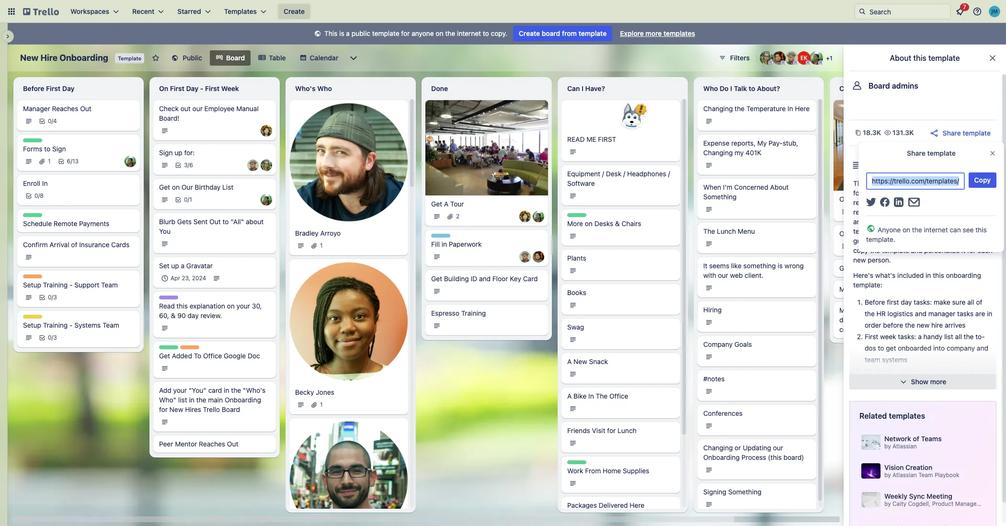 Task type: describe. For each thing, give the bounding box(es) containing it.
set up a gravatar link
[[159, 261, 270, 271]]

and left that
[[915, 310, 927, 318]]

and down company.
[[911, 246, 922, 254]]

starred button
[[172, 4, 216, 19]]

1 down "forms to sign"
[[48, 158, 51, 165]]

0 horizontal spatial manager
[[23, 104, 50, 113]]

discuss
[[839, 316, 863, 324]]

added
[[172, 352, 192, 360]]

on inside read this explanation on your 30, 60, & 90 day review.
[[227, 302, 235, 310]]

to left 'copy.'
[[483, 29, 489, 37]]

4
[[53, 117, 57, 125]]

espresso training link
[[431, 308, 542, 318]]

create for create
[[284, 7, 305, 15]]

13
[[72, 158, 79, 165]]

1 horizontal spatial who
[[703, 84, 718, 92]]

email image
[[908, 197, 920, 207]]

for right going
[[872, 237, 881, 245]]

all down human
[[897, 227, 904, 235]]

atlassian inside network of teams by atlassian
[[893, 443, 917, 450]]

game
[[839, 264, 857, 272]]

our inside it seems like something is wrong with our web client.
[[718, 271, 728, 279]]

arrives
[[945, 321, 966, 329]]

help
[[914, 367, 928, 375]]

company for company culture
[[839, 84, 870, 92]]

all up company
[[955, 332, 962, 341]]

0 vertical spatial templates
[[664, 29, 695, 37]]

this up admins
[[913, 54, 926, 62]]

to inside "link"
[[44, 145, 50, 153]]

playbook
[[935, 471, 959, 479]]

template inside button
[[963, 129, 991, 137]]

items
[[906, 198, 923, 206]]

you
[[159, 227, 171, 235]]

this for this is a public template for anyone on the internet to copy.
[[324, 29, 337, 37]]

reports,
[[731, 139, 756, 147]]

friends visit for lunch
[[567, 426, 637, 435]]

- for setup training - support team
[[69, 281, 73, 289]]

Search field
[[866, 4, 950, 19]]

seems
[[709, 262, 729, 270]]

"all"
[[231, 218, 244, 226]]

0 vertical spatial samantha pivlot (samanthapivlot) image
[[261, 125, 272, 137]]

new inside text field
[[20, 53, 38, 63]]

make more cards on this list that discuss different aspects of your company's culture! link
[[839, 306, 951, 334]]

color: green, title: "remote employees" element for schedule
[[23, 213, 42, 217]]

0 vertical spatial out
[[80, 104, 91, 113]]

it
[[962, 246, 965, 254]]

back to home image
[[23, 4, 59, 19]]

our inside check out our employee manual board!
[[192, 104, 203, 113]]

tasks inside before first day tasks: make sure all of the hr logistics and manager tasks are in order before the new hire arrives first week tasks: a handy list all the to- dos to get onboarded into company and team systems who's who list: help the newbie orient themselves and learn all about the key people they'll encounter at work
[[957, 310, 974, 318]]

save
[[962, 208, 977, 216]]

new inside add your "you" card in the "who's who" list in the main onboarding for new hires trello board
[[169, 405, 183, 413]]

get for get on our birthday list
[[159, 183, 170, 191]]

creation
[[906, 463, 933, 471]]

0 horizontal spatial is
[[339, 29, 344, 37]]

- inside text field
[[200, 84, 203, 92]]

all down centralized
[[939, 189, 946, 197]]

share on twitter image
[[866, 198, 876, 206]]

internet inside anyone on the internet can see this template.
[[924, 226, 948, 234]]

1 vertical spatial share template
[[907, 149, 956, 157]]

weekly
[[884, 492, 907, 500]]

your inside read this explanation on your 30, 60, & 90 day review.
[[236, 302, 250, 310]]

for right visit at the bottom
[[607, 426, 616, 435]]

this inside this template provides a centralized space for every new hire to tackle all the job- related logistical items and business requirements to get onboarded. to save time and avoid human error, populate this template with all the tasks needed to get going for your company. from there, simply copy the template and personalize it for each new person.
[[955, 218, 966, 226]]

on right the "more"
[[585, 219, 593, 228]]

changing inside the expense reports, my pay-stub, changing my 401k
[[703, 149, 733, 157]]

tasks inside this template provides a centralized space for every new hire to tackle all the job- related logistical items and business requirements to get onboarded. to save time and avoid human error, populate this template with all the tasks needed to get going for your company. from there, simply copy the template and personalize it for each new person.
[[918, 227, 934, 235]]

up for a
[[171, 262, 179, 270]]

"who's
[[243, 386, 266, 394]]

in inside here's what's included in this onboarding template:
[[926, 271, 931, 279]]

/ right desk
[[623, 170, 625, 178]]

a for a new snack
[[567, 357, 572, 366]]

from inside "link"
[[585, 467, 601, 475]]

board admins
[[869, 81, 918, 90]]

more for templates
[[646, 29, 662, 37]]

day for out
[[186, 84, 198, 92]]

manager reaches out
[[23, 104, 91, 113]]

for inside add your "you" card in the "who's who" list in the main onboarding for new hires trello board
[[159, 405, 168, 413]]

caity
[[893, 500, 907, 507]]

1 down the bradley arroyo
[[320, 242, 323, 249]]

setup for setup training - support team
[[23, 281, 41, 289]]

0 vertical spatial tasks:
[[914, 298, 932, 306]]

chris temperson (christemperson) image
[[247, 160, 259, 171]]

in inside 'in progress fill in paperwork'
[[431, 234, 436, 241]]

get for get a tour
[[431, 200, 442, 208]]

for up related
[[853, 189, 862, 197]]

hires
[[185, 405, 201, 413]]

1 horizontal spatial lunch
[[717, 227, 736, 235]]

share template inside the share template button
[[943, 129, 991, 137]]

1 vertical spatial samantha pivlot (samanthapivlot) image
[[519, 211, 531, 222]]

Company Culture text field
[[834, 81, 956, 96]]

more for cards
[[858, 306, 874, 314]]

about inside when i'm concerned about something
[[770, 183, 789, 191]]

color: yellow, title: "systems team" element
[[23, 315, 42, 319]]

encounter
[[908, 390, 940, 398]]

1 down get on our birthday list
[[189, 196, 192, 203]]

list inside add your "you" card in the "who's who" list in the main onboarding for new hires trello board
[[178, 396, 187, 404]]

first right on
[[170, 84, 184, 92]]

0 vertical spatial about
[[890, 54, 911, 62]]

0 / 3 for systems
[[48, 334, 57, 341]]

team
[[865, 355, 880, 364]]

1 horizontal spatial sign
[[159, 149, 173, 157]]

1 vertical spatial lunch
[[618, 426, 637, 435]]

setup for setup training - systems team
[[23, 321, 41, 329]]

who inside before first day tasks: make sure all of the hr logistics and manager tasks are in order before the new hire arrives first week tasks: a handy list all the to- dos to get onboarded into company and team systems who's who list: help the newbie orient themselves and learn all about the key people they'll encounter at work
[[886, 367, 900, 375]]

onboarding inside text field
[[60, 53, 108, 63]]

0 horizontal spatial office
[[203, 352, 222, 360]]

learn
[[915, 378, 931, 387]]

1 right 'ellie kulick (elliekulick2)' icon
[[830, 55, 833, 62]]

/ left desk
[[602, 170, 604, 178]]

1 horizontal spatial the
[[703, 227, 715, 235]]

something inside when i'm concerned about something
[[703, 193, 737, 201]]

and up town
[[853, 218, 865, 226]]

bradley arroyo
[[295, 229, 341, 237]]

changing for changing the temperature in here
[[703, 104, 733, 113]]

out for blurb gets sent out to "all" about you
[[209, 218, 221, 226]]

/ down for:
[[188, 161, 189, 169]]

star or unstar board image
[[152, 54, 160, 62]]

get for get building id and floor key card
[[431, 274, 442, 283]]

all right learn
[[932, 378, 939, 387]]

in right card
[[224, 386, 229, 394]]

on left birthday
[[172, 183, 180, 191]]

@
[[981, 500, 986, 507]]

0 vertical spatial reaches
[[52, 104, 78, 113]]

i inside text box
[[582, 84, 584, 92]]

0 vertical spatial color: orange, title: "support team" element
[[23, 275, 42, 278]]

/ down get on our birthday list
[[188, 196, 189, 203]]

out for peer mentor reaches out
[[227, 440, 238, 448]]

templates
[[224, 7, 257, 15]]

changing for changing or updating our onboarding process (this board)
[[703, 444, 733, 452]]

on inside make more cards on this list that discuss different aspects of your company's culture!
[[894, 306, 902, 314]]

night
[[859, 264, 876, 272]]

forms
[[23, 145, 42, 153]]

color: sky, title: "in progress" element
[[431, 234, 463, 241]]

becky
[[295, 388, 314, 396]]

cogdell,
[[908, 500, 931, 507]]

my
[[757, 139, 767, 147]]

0 down setup training - support team
[[48, 294, 52, 301]]

2 this member is an admin of this workspace. image from the left
[[806, 60, 810, 65]]

/ down forms to sign "link"
[[71, 158, 72, 165]]

your inside add your "you" card in the "who's who" list in the main onboarding for new hires trello board
[[173, 386, 187, 394]]

remote
[[54, 219, 77, 228]]

recent button
[[127, 4, 170, 19]]

30,
[[252, 302, 262, 310]]

is inside it seems like something is wrong with our web client.
[[778, 262, 783, 270]]

0 left 4
[[48, 117, 52, 125]]

list inside before first day tasks: make sure all of the hr logistics and manager tasks are in order before the new hire arrives first week tasks: a handy list all the to- dos to get onboarded into company and team systems who's who list: help the newbie orient themselves and learn all about the key people they'll encounter at work
[[944, 332, 953, 341]]

espresso
[[431, 309, 459, 317]]

changing the temperature in here
[[703, 104, 810, 113]]

0 horizontal spatial share
[[907, 149, 926, 157]]

open information menu image
[[973, 7, 982, 16]]

Who Do I Talk to About? text field
[[698, 81, 820, 96]]

onboarded.
[[916, 208, 951, 216]]

priscilla parjet (priscillaparjet) image down amy freiderson (amyfreiderson) icon on the left top
[[261, 194, 272, 206]]

company for company goals
[[703, 340, 733, 348]]

of inside network of teams by atlassian
[[913, 435, 919, 443]]

board for board admins
[[869, 81, 890, 90]]

a inside before first day tasks: make sure all of the hr logistics and manager tasks are in order before the new hire arrives first week tasks: a handy list all the to- dos to get onboarded into company and team systems who's who list: help the newbie orient themselves and learn all about the key people they'll encounter at work
[[918, 332, 922, 341]]

about inside blurb gets sent out to "all" about you
[[246, 218, 264, 226]]

in inside before first day tasks: make sure all of the hr logistics and manager tasks are in order before the new hire arrives first week tasks: a handy list all the to- dos to get onboarded into company and team systems who's who list: help the newbie orient themselves and learn all about the key people they'll encounter at work
[[987, 310, 992, 318]]

0 vertical spatial chris temperson (christemperson) image
[[785, 51, 798, 65]]

a new snack link
[[567, 357, 675, 367]]

- for setup training - systems team
[[69, 321, 73, 329]]

of inside make more cards on this list that discuss different aspects of your company's culture!
[[919, 316, 925, 324]]

changing the temperature in here link
[[703, 104, 811, 114]]

work
[[949, 390, 964, 398]]

get added to office google doc link
[[159, 351, 270, 361]]

to down share on linkedin icon
[[896, 208, 902, 216]]

from inside this template provides a centralized space for every new hire to tackle all the job- related logistical items and business requirements to get onboarded. to save time and avoid human error, populate this template with all the tasks needed to get going for your company. from there, simply copy the template and personalize it for each new person.
[[930, 237, 946, 245]]

board inside add your "you" card in the "who's who" list in the main onboarding for new hires trello board
[[222, 405, 240, 413]]

manual
[[236, 104, 259, 113]]

1 down jones
[[320, 401, 323, 408]]

in inside 'in progress fill in paperwork'
[[442, 240, 447, 248]]

day for reaches
[[62, 84, 75, 92]]

priscilla parjet (priscillaparjet) image left the "more"
[[533, 211, 544, 222]]

out
[[180, 104, 191, 113]]

for left the anyone
[[401, 29, 410, 37]]

2 this member is an admin of this workspace. image from the left
[[793, 60, 798, 65]]

/ down "enroll in"
[[38, 192, 40, 199]]

0 horizontal spatial andre gorte (andregorte) image
[[533, 251, 544, 262]]

0 vertical spatial a
[[444, 200, 449, 208]]

first left week
[[205, 84, 219, 92]]

3 for setup training - systems team
[[53, 334, 57, 341]]

training for setup training - support team
[[43, 281, 68, 289]]

priscilla parjet (priscillaparjet) image left +
[[810, 51, 823, 65]]

1 horizontal spatial reaches
[[199, 440, 225, 448]]

filters button
[[716, 50, 753, 66]]

of inside before first day tasks: make sure all of the hr logistics and manager tasks are in order before the new hire arrives first week tasks: a handy list all the to- dos to get onboarded into company and team systems who's who list: help the newbie orient themselves and learn all about the key people they'll encounter at work
[[976, 298, 982, 306]]

thursday
[[897, 264, 926, 272]]

books link
[[567, 288, 675, 298]]

to inside text field
[[749, 84, 755, 92]]

and inside get building id and floor key card link
[[479, 274, 491, 283]]

priscilla parjet (priscillaparjet) image left sign up for:
[[125, 156, 136, 167]]

6 / 13
[[67, 158, 79, 165]]

first
[[887, 298, 899, 306]]

color: green, title: "remote employees" element up the added
[[159, 345, 178, 349]]

0 vertical spatial here
[[795, 104, 810, 113]]

can
[[567, 84, 580, 92]]

hire inside this template provides a centralized space for every new hire to tackle all the job- related logistical items and business requirements to get onboarded. to save time and avoid human error, populate this template with all the tasks needed to get going for your company. from there, simply copy the template and personalize it for each new person.
[[897, 189, 909, 197]]

#notes
[[703, 375, 725, 383]]

logistics
[[888, 310, 913, 318]]

create board from template
[[519, 29, 607, 37]]

to inside blurb gets sent out to "all" about you
[[223, 218, 229, 226]]

show
[[911, 378, 928, 386]]

confirm
[[23, 241, 48, 249]]

key
[[972, 378, 983, 387]]

get for get added to office google doc
[[159, 352, 170, 360]]

avoid
[[867, 218, 883, 226]]

signing something
[[703, 488, 762, 496]]

company.
[[898, 237, 928, 245]]

sm image
[[313, 29, 322, 39]]

themselves
[[865, 378, 900, 387]]

team for support
[[101, 281, 118, 289]]

about inside before first day tasks: make sure all of the hr logistics and manager tasks are in order before the new hire arrives first week tasks: a handy list all the to- dos to get onboarded into company and team systems who's who list: help the newbie orient themselves and learn all about the key people they'll encounter at work
[[941, 378, 959, 387]]

2
[[456, 213, 460, 220]]

vision
[[884, 463, 904, 471]]

home
[[603, 467, 621, 475]]

trello inside the weekly sync meeting by caity cogdell, product manager @ trello
[[987, 500, 1002, 507]]

and down tackle
[[925, 198, 936, 206]]

3 for setup training - support team
[[53, 294, 57, 301]]

On First Day - First Week text field
[[153, 81, 276, 96]]

search image
[[859, 8, 866, 15]]

apr
[[171, 275, 180, 282]]

and down "list:"
[[902, 378, 913, 387]]

0 vertical spatial 3
[[184, 161, 188, 169]]

public button
[[165, 50, 208, 66]]

0 left 8
[[34, 192, 38, 199]]

town
[[853, 230, 869, 238]]

table link
[[253, 50, 292, 66]]

on
[[159, 84, 168, 92]]

here's
[[853, 271, 873, 279]]

in up hires
[[189, 396, 194, 404]]

requirements
[[853, 208, 894, 216]]

menu
[[738, 227, 755, 235]]

starred
[[177, 7, 201, 15]]

your inside this template provides a centralized space for every new hire to tackle all the job- related logistical items and business requirements to get onboarded. to save time and avoid human error, populate this template with all the tasks needed to get going for your company. from there, simply copy the template and personalize it for each new person.
[[883, 237, 897, 245]]

progress
[[438, 234, 463, 241]]

1 vertical spatial templates
[[889, 412, 925, 420]]

show more
[[911, 378, 946, 386]]

headphones
[[627, 170, 666, 178]]

0 horizontal spatial internet
[[457, 29, 481, 37]]

to inside before first day tasks: make sure all of the hr logistics and manager tasks are in order before the new hire arrives first week tasks: a handy list all the to- dos to get onboarded into company and team systems who's who list: help the newbie orient themselves and learn all about the key people they'll encounter at work
[[878, 344, 884, 352]]

1 vertical spatial chris temperson (christemperson) image
[[519, 251, 531, 262]]

onboarding inside changing or updating our onboarding process (this board)
[[703, 453, 740, 461]]

in up 8
[[42, 179, 48, 187]]

workspaces
[[70, 7, 109, 15]]

create for create board from template
[[519, 29, 540, 37]]

on right the anyone
[[436, 29, 443, 37]]

handy
[[924, 332, 942, 341]]

1 vertical spatial color: orange, title: "support team" element
[[180, 345, 199, 349]]

to inside get added to office google doc link
[[194, 352, 201, 360]]

floor
[[492, 274, 508, 283]]

in inside 'link'
[[588, 392, 594, 400]]

anyone on the internet can see this template.
[[866, 226, 987, 243]]

first inside text box
[[46, 84, 60, 92]]

me
[[587, 135, 596, 143]]

a inside this template provides a centralized space for every new hire to tackle all the job- related logistical items and business requirements to get onboarded. to save time and avoid human error, populate this template with all the tasks needed to get going for your company. from there, simply copy the template and personalize it for each new person.
[[926, 179, 929, 187]]

with inside this template provides a centralized space for every new hire to tackle all the job- related logistical items and business requirements to get onboarded. to save time and avoid human error, populate this template with all the tasks needed to get going for your company. from there, simply copy the template and personalize it for each new person.
[[882, 227, 895, 235]]

wrong
[[785, 262, 804, 270]]

1 vertical spatial tasks:
[[898, 332, 916, 341]]

1 vertical spatial here
[[630, 501, 645, 509]]

every
[[864, 189, 881, 197]]

gravatar
[[186, 262, 213, 270]]

2 horizontal spatial get
[[969, 227, 979, 235]]



Task type: vqa. For each thing, say whether or not it's contained in the screenshot.
the topmost 'card'
no



Task type: locate. For each thing, give the bounding box(es) containing it.
this member is an admin of this workspace. image
[[768, 60, 773, 65], [793, 60, 798, 65]]

1 horizontal spatial create
[[519, 29, 540, 37]]

color: purple, title: "project requires design" element
[[159, 296, 178, 299]]

i
[[582, 84, 584, 92], [730, 84, 732, 92]]

a inside 'link'
[[181, 262, 185, 270]]

day inside text box
[[62, 84, 75, 92]]

2 atlassian from the top
[[893, 471, 917, 479]]

by inside the weekly sync meeting by caity cogdell, product manager @ trello
[[884, 500, 891, 507]]

6 down for:
[[189, 161, 193, 169]]

/
[[52, 117, 53, 125], [71, 158, 72, 165], [188, 161, 189, 169], [602, 170, 604, 178], [623, 170, 625, 178], [668, 170, 670, 178], [38, 192, 40, 199], [188, 196, 189, 203], [52, 294, 53, 301], [52, 334, 53, 341]]

board!
[[159, 114, 179, 122]]

0 vertical spatial lunch
[[717, 227, 736, 235]]

0 horizontal spatial about
[[770, 183, 789, 191]]

temperature
[[746, 104, 786, 113]]

set up a gravatar
[[159, 262, 213, 270]]

0 vertical spatial to
[[953, 208, 961, 216]]

1 vertical spatial more
[[858, 306, 874, 314]]

color: orange, title: "support team" element
[[23, 275, 42, 278], [180, 345, 199, 349]]

&
[[615, 219, 620, 228], [171, 311, 176, 320]]

onboarding down "who's
[[225, 396, 261, 404]]

on down first
[[894, 306, 902, 314]]

day
[[901, 298, 912, 306], [188, 311, 199, 320]]

1 vertical spatial tasks
[[957, 310, 974, 318]]

reaches right mentor
[[199, 440, 225, 448]]

0 horizontal spatial color: orange, title: "support team" element
[[23, 275, 42, 278]]

1 vertical spatial -
[[69, 281, 73, 289]]

to up the "there,"
[[961, 227, 967, 235]]

friends visit for lunch link
[[567, 426, 675, 436]]

share on linkedin image
[[894, 197, 904, 207]]

ellie kulick (elliekulick2) image
[[797, 51, 811, 65]]

day inside before first day tasks: make sure all of the hr logistics and manager tasks are in order before the new hire arrives first week tasks: a handy list all the to- dos to get onboarded into company and team systems who's who list: help the newbie orient themselves and learn all about the key people they'll encounter at work
[[901, 298, 912, 306]]

atlassian up vision
[[893, 443, 917, 450]]

samantha pivlot (samanthapivlot) image
[[261, 125, 272, 137], [519, 211, 531, 222]]

changing down do at the top right of page
[[703, 104, 733, 113]]

1 vertical spatial list
[[944, 332, 953, 341]]

1 vertical spatial create
[[519, 29, 540, 37]]

Who's Who text field
[[289, 81, 412, 96]]

from up personalize
[[930, 237, 946, 245]]

a left public in the left of the page
[[346, 29, 350, 37]]

copy
[[974, 176, 991, 184]]

changing left or
[[703, 444, 733, 452]]

1 horizontal spatial chris temperson (christemperson) image
[[785, 51, 798, 65]]

1 vertical spatial manager
[[955, 500, 979, 507]]

space
[[967, 179, 986, 187]]

0 horizontal spatial list
[[178, 396, 187, 404]]

day up logistics
[[901, 298, 912, 306]]

included
[[897, 271, 924, 279]]

team for systems
[[103, 321, 119, 329]]

template
[[372, 29, 399, 37], [579, 29, 607, 37], [928, 54, 960, 62], [963, 129, 991, 137], [927, 149, 956, 157], [868, 179, 895, 187], [853, 227, 880, 235], [882, 246, 909, 254]]

atlassian
[[893, 443, 917, 450], [893, 471, 917, 479]]

get up blurb
[[159, 183, 170, 191]]

1 setup from the top
[[23, 281, 41, 289]]

2 vertical spatial out
[[227, 440, 238, 448]]

0 vertical spatial trello
[[203, 405, 220, 413]]

1 this member is an admin of this workspace. image from the left
[[768, 60, 773, 65]]

confirm arrival of insurance cards
[[23, 241, 129, 249]]

amy freiderson (amyfreiderson) image
[[760, 51, 773, 65]]

to inside this template provides a centralized space for every new hire to tackle all the job- related logistical items and business requirements to get onboarded. to save time and avoid human error, populate this template with all the tasks needed to get going for your company. from there, simply copy the template and personalize it for each new person.
[[953, 208, 961, 216]]

0 vertical spatial share template
[[943, 129, 991, 137]]

0 vertical spatial manager
[[23, 104, 50, 113]]

expense reports, my pay-stub, changing my 401k link
[[703, 138, 811, 158]]

1 horizontal spatial our
[[718, 271, 728, 279]]

7 notifications image
[[954, 6, 966, 17]]

0 / 3 down setup training - support team
[[48, 294, 57, 301]]

before for before first day
[[23, 84, 44, 92]]

a for a bike in the office
[[567, 392, 572, 400]]

2 horizontal spatial out
[[227, 440, 238, 448]]

2 vertical spatial -
[[69, 321, 73, 329]]

and
[[925, 198, 936, 206], [853, 218, 865, 226], [911, 246, 922, 254], [479, 274, 491, 283], [915, 310, 927, 318], [977, 344, 988, 352], [902, 378, 913, 387]]

get a tour
[[431, 200, 464, 208]]

tasks: up the onboarded
[[898, 332, 916, 341]]

1 horizontal spatial share
[[943, 129, 961, 137]]

by for weekly sync meeting
[[884, 500, 891, 507]]

up right set
[[171, 262, 179, 270]]

0 horizontal spatial &
[[171, 311, 176, 320]]

conferences
[[703, 409, 743, 417]]

get
[[904, 208, 914, 216], [969, 227, 979, 235], [886, 344, 896, 352]]

this inside make more cards on this list that discuss different aspects of your company's culture!
[[904, 306, 915, 314]]

setup inside "link"
[[23, 321, 41, 329]]

by up vision
[[884, 443, 891, 450]]

0 horizontal spatial about
[[246, 218, 264, 226]]

day inside read this explanation on your 30, 60, & 90 day review.
[[188, 311, 199, 320]]

by for network of teams
[[884, 443, 891, 450]]

- inside "link"
[[69, 321, 73, 329]]

who's
[[295, 84, 316, 92]]

visit
[[592, 426, 605, 435]]

day up "out"
[[186, 84, 198, 92]]

0 horizontal spatial from
[[585, 467, 601, 475]]

show more button
[[849, 374, 997, 390]]

this up every on the right top of page
[[853, 179, 866, 187]]

1 vertical spatial new
[[853, 256, 866, 264]]

0 horizontal spatial day
[[188, 311, 199, 320]]

company inside text box
[[839, 84, 870, 92]]

who down systems
[[886, 367, 900, 375]]

401k
[[746, 149, 761, 157]]

equipment
[[567, 170, 600, 178]]

a bike in the office link
[[567, 391, 675, 401]]

1 horizontal spatial get
[[904, 208, 914, 216]]

about right concerned
[[770, 183, 789, 191]]

0 vertical spatial with
[[882, 227, 895, 235]]

onboarding inside add your "you" card in the "who's who" list in the main onboarding for new hires trello board
[[225, 396, 261, 404]]

1 vertical spatial training
[[461, 309, 486, 317]]

our inside changing or updating our onboarding process (this board)
[[773, 444, 783, 452]]

about right "all"
[[246, 218, 264, 226]]

board for board
[[226, 54, 245, 62]]

of right aspects
[[919, 316, 925, 324]]

get on our birthday list link
[[159, 183, 270, 192]]

provides
[[897, 179, 924, 187]]

None field
[[866, 172, 965, 190]]

color: orange, title: "support team" element up the added
[[180, 345, 199, 349]]

3 down setup training - support team
[[53, 294, 57, 301]]

0 / 3 for support
[[48, 294, 57, 301]]

60,
[[159, 311, 169, 320]]

2 changing from the top
[[703, 149, 733, 157]]

1 vertical spatial 0 / 3
[[48, 334, 57, 341]]

1 horizontal spatial color: orange, title: "support team" element
[[180, 345, 199, 349]]

2 vertical spatial office
[[609, 392, 628, 400]]

0 horizontal spatial trello
[[203, 405, 220, 413]]

priscilla parjet (priscillaparjet) image
[[810, 51, 823, 65], [125, 156, 136, 167], [261, 194, 272, 206], [533, 211, 544, 222]]

templates down they'll
[[889, 412, 925, 420]]

1 horizontal spatial andre gorte (andregorte) image
[[772, 51, 786, 65]]

2 by from the top
[[884, 471, 891, 479]]

color: green, title: "remote employees" element up schedule
[[23, 213, 42, 217]]

by left caity
[[884, 500, 891, 507]]

1 this member is an admin of this workspace. image from the left
[[781, 60, 785, 65]]

sent
[[193, 218, 208, 226]]

get inside get on our birthday list link
[[159, 183, 170, 191]]

0 horizontal spatial get
[[886, 344, 896, 352]]

mentor
[[175, 440, 197, 448]]

this up 90
[[177, 302, 188, 310]]

sign left for:
[[159, 149, 173, 157]]

1 i from the left
[[582, 84, 584, 92]]

on inside anyone on the internet can see this template.
[[903, 226, 910, 234]]

131.3k
[[893, 128, 914, 137]]

0 vertical spatial by
[[884, 443, 891, 450]]

primary element
[[0, 0, 1006, 23]]

office up requirements on the top right of page
[[853, 195, 871, 203]]

1 changing from the top
[[703, 104, 733, 113]]

1 horizontal spatial new
[[169, 405, 183, 413]]

8
[[40, 192, 44, 199]]

from
[[930, 237, 946, 245], [585, 467, 601, 475]]

0 vertical spatial -
[[200, 84, 203, 92]]

to up email icon
[[910, 189, 917, 197]]

who left do at the top right of page
[[703, 84, 718, 92]]

team inside vision creation by atlassian team playbook
[[919, 471, 933, 479]]

tackle
[[918, 189, 937, 197]]

team inside the setup training - systems team "link"
[[103, 321, 119, 329]]

get inside get building id and floor key card link
[[431, 274, 442, 283]]

the
[[703, 227, 715, 235], [596, 392, 608, 400]]

i right the can
[[582, 84, 584, 92]]

logistical
[[877, 198, 904, 206]]

atlassian inside vision creation by atlassian team playbook
[[893, 471, 917, 479]]

for right it
[[967, 246, 976, 254]]

0 vertical spatial our
[[181, 183, 193, 191]]

before for before first day tasks: make sure all of the hr logistics and manager tasks are in order before the new hire arrives first week tasks: a handy list all the to- dos to get onboarded into company and team systems who's who list: help the newbie orient themselves and learn all about the key people they'll encounter at work
[[865, 298, 885, 306]]

0 horizontal spatial this
[[324, 29, 337, 37]]

0 vertical spatial is
[[339, 29, 344, 37]]

out inside blurb gets sent out to "all" about you
[[209, 218, 221, 226]]

to
[[953, 208, 961, 216], [194, 352, 201, 360]]

more
[[567, 219, 583, 228]]

populate
[[926, 218, 953, 226]]

1 horizontal spatial trello
[[987, 500, 1002, 507]]

0 horizontal spatial our
[[192, 104, 203, 113]]

2 i from the left
[[730, 84, 732, 92]]

concerned
[[734, 183, 768, 191]]

share template up close popover 'icon'
[[943, 129, 991, 137]]

by up weekly
[[884, 471, 891, 479]]

internet left 'copy.'
[[457, 29, 481, 37]]

check out our employee manual board! link
[[159, 104, 270, 123]]

1 vertical spatial out
[[209, 218, 221, 226]]

chris temperson (christemperson) image
[[785, 51, 798, 65], [519, 251, 531, 262]]

add
[[159, 386, 171, 394]]

1 horizontal spatial hire
[[931, 321, 943, 329]]

1 vertical spatial 3
[[53, 294, 57, 301]]

more up at
[[930, 378, 946, 386]]

and down to-
[[977, 344, 988, 352]]

0 horizontal spatial new
[[853, 256, 866, 264]]

/ down "manager reaches out"
[[52, 117, 53, 125]]

1 horizontal spatial day
[[901, 298, 912, 306]]

/ right headphones
[[668, 170, 670, 178]]

atlassian up weekly
[[893, 471, 917, 479]]

this down save at the top
[[955, 218, 966, 226]]

this inside here's what's included in this onboarding template:
[[933, 271, 944, 279]]

the inside 'link'
[[596, 392, 608, 400]]

a new snack
[[567, 357, 608, 366]]

supplies
[[623, 467, 649, 475]]

1 horizontal spatial more
[[858, 306, 874, 314]]

by inside network of teams by atlassian
[[884, 443, 891, 450]]

new down copy
[[853, 256, 866, 264]]

1 vertical spatial onboarding
[[225, 396, 261, 404]]

board down main
[[222, 405, 240, 413]]

plants link
[[567, 253, 675, 263]]

changing down expense
[[703, 149, 733, 157]]

halls
[[871, 230, 886, 238]]

0 vertical spatial get
[[904, 208, 914, 216]]

team for atlassian
[[919, 471, 933, 479]]

1 vertical spatial atlassian
[[893, 471, 917, 479]]

2 day from the left
[[186, 84, 198, 92]]

1 0 / 3 from the top
[[48, 294, 57, 301]]

team right support
[[101, 281, 118, 289]]

3 by from the top
[[884, 500, 891, 507]]

create
[[284, 7, 305, 15], [519, 29, 540, 37]]

hire
[[897, 189, 909, 197], [931, 321, 943, 329]]

our for our office
[[839, 195, 851, 203]]

hire up the handy
[[931, 321, 943, 329]]

Board name text field
[[15, 50, 113, 66]]

1 vertical spatial this
[[853, 179, 866, 187]]

0 horizontal spatial i
[[582, 84, 584, 92]]

add your "you" card in the "who's who" list in the main onboarding for new hires trello board link
[[159, 386, 270, 414]]

something right "signing"
[[728, 488, 762, 496]]

1 horizontal spatial day
[[186, 84, 198, 92]]

before inside text box
[[23, 84, 44, 92]]

on right explanation
[[227, 302, 235, 310]]

training for espresso training
[[461, 309, 486, 317]]

trello down main
[[203, 405, 220, 413]]

by inside vision creation by atlassian team playbook
[[884, 471, 891, 479]]

our for our town halls
[[839, 230, 851, 238]]

setup training - support team
[[23, 281, 118, 289]]

/ down setup training - support team
[[52, 294, 53, 301]]

trello right @
[[987, 500, 1002, 507]]

template
[[118, 55, 141, 61]]

arrival
[[50, 241, 69, 249]]

2 vertical spatial onboarding
[[703, 453, 740, 461]]

customize views image
[[349, 53, 358, 63]]

in right 'are'
[[987, 310, 992, 318]]

Done text field
[[425, 81, 548, 96]]

list inside make more cards on this list that discuss different aspects of your company's culture!
[[917, 306, 926, 314]]

before up cards
[[865, 298, 885, 306]]

Can I Have? text field
[[562, 81, 684, 96]]

1 vertical spatial board
[[869, 81, 890, 90]]

amy freiderson (amyfreiderson) image
[[261, 160, 272, 171]]

manager inside the weekly sync meeting by caity cogdell, product manager @ trello
[[955, 500, 979, 507]]

2 vertical spatial list
[[178, 396, 187, 404]]

on first day - first week
[[159, 84, 239, 92]]

a
[[444, 200, 449, 208], [567, 357, 572, 366], [567, 392, 572, 400]]

a up tackle
[[926, 179, 929, 187]]

our up 0 / 1
[[181, 183, 193, 191]]

company goals
[[703, 340, 752, 348]]

0 vertical spatial more
[[646, 29, 662, 37]]

training left support
[[43, 281, 68, 289]]

friends
[[567, 426, 590, 435]]

hire
[[40, 53, 58, 63]]

0 vertical spatial changing
[[703, 104, 733, 113]]

& inside read this explanation on your 30, 60, & 90 day review.
[[171, 311, 176, 320]]

changing inside changing or updating our onboarding process (this board)
[[703, 444, 733, 452]]

jeremy miller (jeremymiller198) image
[[989, 6, 1000, 17]]

make
[[934, 298, 950, 306]]

network of teams by atlassian
[[884, 435, 942, 450]]

this inside read this explanation on your 30, 60, & 90 day review.
[[177, 302, 188, 310]]

with inside it seems like something is wrong with our web client.
[[703, 271, 716, 279]]

1 horizontal spatial 6
[[189, 161, 193, 169]]

training for setup training - systems team
[[43, 321, 68, 329]]

team inside setup training - support team link
[[101, 281, 118, 289]]

0 down setup training - systems team
[[48, 334, 52, 341]]

hire inside before first day tasks: make sure all of the hr logistics and manager tasks are in order before the new hire arrives first week tasks: a handy list all the to- dos to get onboarded into company and team systems who's who list: help the newbie orient themselves and learn all about the key people they'll encounter at work
[[931, 321, 943, 329]]

new inside before first day tasks: make sure all of the hr logistics and manager tasks are in order before the new hire arrives first week tasks: a handy list all the to- dos to get onboarded into company and team systems who's who list: help the newbie orient themselves and learn all about the key people they'll encounter at work
[[917, 321, 930, 329]]

get left tour
[[431, 200, 442, 208]]

0 vertical spatial hire
[[897, 189, 909, 197]]

close popover image
[[989, 149, 997, 157]]

0 horizontal spatial 6
[[67, 158, 71, 165]]

on up company.
[[903, 226, 910, 234]]

get left "building"
[[431, 274, 442, 283]]

newbie
[[941, 367, 963, 375]]

out right mentor
[[227, 440, 238, 448]]

a up 23,
[[181, 262, 185, 270]]

order
[[865, 321, 881, 329]]

this for this template provides a centralized space for every new hire to tackle all the job- related logistical items and business requirements to get onboarded. to save time and avoid human error, populate this template with all the tasks needed to get going for your company. from there, simply copy the template and personalize it for each new person.
[[853, 179, 866, 187]]

enroll in link
[[23, 179, 134, 188]]

a bike in the office
[[567, 392, 628, 400]]

1 vertical spatial andre gorte (andregorte) image
[[533, 251, 544, 262]]

more up different
[[858, 306, 874, 314]]

explore
[[620, 29, 644, 37]]

sign up for:
[[159, 149, 195, 157]]

your inside make more cards on this list that discuss different aspects of your company's culture!
[[927, 316, 941, 324]]

a left bike
[[567, 392, 572, 400]]

something down when in the right of the page
[[703, 193, 737, 201]]

updating
[[743, 444, 771, 452]]

0 vertical spatial day
[[901, 298, 912, 306]]

company left goals
[[703, 340, 733, 348]]

color: green, title: "remote employees" element for forms
[[23, 138, 42, 142]]

training inside "link"
[[43, 321, 68, 329]]

of right "arrival"
[[71, 241, 77, 249]]

0 down get on our birthday list
[[184, 196, 188, 203]]

before inside before first day tasks: make sure all of the hr logistics and manager tasks are in order before the new hire arrives first week tasks: a handy list all the to- dos to get onboarded into company and team systems who's who list: help the newbie orient themselves and learn all about the key people they'll encounter at work
[[865, 298, 885, 306]]

/ down setup training - systems team
[[52, 334, 53, 341]]

andre gorte (andregorte) image
[[772, 51, 786, 65], [533, 251, 544, 262]]

up left for:
[[175, 149, 182, 157]]

all right sure
[[967, 298, 974, 306]]

1 horizontal spatial from
[[930, 237, 946, 245]]

0 vertical spatial new
[[882, 189, 895, 197]]

chris temperson (christemperson) image up the card
[[519, 251, 531, 262]]

1 horizontal spatial here
[[795, 104, 810, 113]]

this
[[324, 29, 337, 37], [853, 179, 866, 187]]

0 horizontal spatial create
[[284, 7, 305, 15]]

this inside anyone on the internet can see this template.
[[976, 226, 987, 234]]

0 vertical spatial from
[[930, 237, 946, 245]]

that
[[928, 306, 940, 314]]

company left culture
[[839, 84, 870, 92]]

office left google
[[203, 352, 222, 360]]

this member is an admin of this workspace. image
[[781, 60, 785, 65], [806, 60, 810, 65], [818, 60, 823, 65]]

of left teams
[[913, 435, 919, 443]]

more inside button
[[930, 378, 946, 386]]

swag link
[[567, 322, 675, 332]]

0 horizontal spatial who
[[317, 84, 332, 92]]

1 vertical spatial new
[[574, 357, 587, 366]]

about
[[890, 54, 911, 62], [770, 183, 789, 191]]

1 horizontal spatial samantha pivlot (samanthapivlot) image
[[519, 211, 531, 222]]

share on facebook image
[[880, 197, 890, 207]]

trello inside add your "you" card in the "who's who" list in the main onboarding for new hires trello board
[[203, 405, 220, 413]]

of inside confirm arrival of insurance cards link
[[71, 241, 77, 249]]

the lunch menu link
[[703, 227, 811, 236]]

1 vertical spatial office
[[203, 352, 222, 360]]

sign inside "link"
[[52, 145, 66, 153]]

list:
[[902, 367, 913, 375]]

new left hire
[[20, 53, 38, 63]]

0 vertical spatial &
[[615, 219, 620, 228]]

andre gorte (andregorte) image up the card
[[533, 251, 544, 262]]

your
[[883, 237, 897, 245], [236, 302, 250, 310], [927, 316, 941, 324], [173, 386, 187, 394]]

a up the onboarded
[[918, 332, 922, 341]]

the inside anyone on the internet can see this template.
[[912, 226, 922, 234]]

new up the 'logistical'
[[882, 189, 895, 197]]

to down business on the right of the page
[[953, 208, 961, 216]]

birthday
[[195, 183, 221, 191]]

the right bike
[[596, 392, 608, 400]]

0 vertical spatial andre gorte (andregorte) image
[[772, 51, 786, 65]]

2 setup from the top
[[23, 321, 41, 329]]

this inside this template provides a centralized space for every new hire to tackle all the job- related logistical items and business requirements to get onboarded. to save time and avoid human error, populate this template with all the tasks needed to get going for your company. from there, simply copy the template and personalize it for each new person.
[[853, 179, 866, 187]]

2 vertical spatial a
[[567, 392, 572, 400]]

office inside 'link'
[[609, 392, 628, 400]]

1 vertical spatial get
[[969, 227, 979, 235]]

& inside more on desks & chairs link
[[615, 219, 620, 228]]

2 vertical spatial new
[[917, 321, 930, 329]]

Before First Day text field
[[17, 81, 140, 96]]

1 vertical spatial by
[[884, 471, 891, 479]]

changing or updating our onboarding process (this board) link
[[703, 443, 811, 462]]

1 atlassian from the top
[[893, 443, 917, 450]]

first inside before first day tasks: make sure all of the hr logistics and manager tasks are in order before the new hire arrives first week tasks: a handy list all the to- dos to get onboarded into company and team systems who's who list: help the newbie orient themselves and learn all about the key people they'll encounter at work
[[865, 332, 878, 341]]

our right "out"
[[192, 104, 203, 113]]

0 horizontal spatial chris temperson (christemperson) image
[[519, 251, 531, 262]]

get inside get added to office google doc link
[[159, 352, 170, 360]]

6 left '13'
[[67, 158, 71, 165]]

share inside the share template button
[[943, 129, 961, 137]]

color: green, title: "remote employees" element for more
[[567, 213, 586, 217]]

in right bike
[[588, 392, 594, 400]]

color: green, title: "remote employees" element for work
[[567, 460, 586, 464]]

1 by from the top
[[884, 443, 891, 450]]

i'm
[[723, 183, 732, 191]]

get down the items
[[904, 208, 914, 216]]

get inside before first day tasks: make sure all of the hr logistics and manager tasks are in order before the new hire arrives first week tasks: a handy list all the to- dos to get onboarded into company and team systems who's who list: help the newbie orient themselves and learn all about the key people they'll encounter at work
[[886, 344, 896, 352]]

cards
[[875, 306, 893, 314]]

team right systems in the left of the page
[[103, 321, 119, 329]]

0 horizontal spatial tasks
[[918, 227, 934, 235]]

onboarding
[[946, 271, 981, 279]]

sign right the forms
[[52, 145, 66, 153]]

2 0 / 3 from the top
[[48, 334, 57, 341]]

manager reaches out link
[[23, 104, 134, 114]]

in right temperature
[[788, 104, 793, 113]]

new hire onboarding
[[20, 53, 108, 63]]

add your "you" card in the "who's who" list in the main onboarding for new hires trello board
[[159, 386, 266, 413]]

read me first
[[567, 135, 616, 143]]

board left admins
[[869, 81, 890, 90]]

3 this member is an admin of this workspace. image from the left
[[818, 60, 823, 65]]

explanation
[[190, 302, 225, 310]]

0 horizontal spatial hire
[[897, 189, 909, 197]]

1 day from the left
[[62, 84, 75, 92]]

create inside "button"
[[284, 7, 305, 15]]

1 vertical spatial something
[[728, 488, 762, 496]]

color: green, title: "remote employees" element
[[23, 138, 42, 142], [23, 213, 42, 217], [567, 213, 586, 217], [159, 345, 178, 349], [567, 460, 586, 464]]

3 changing from the top
[[703, 444, 733, 452]]

2 vertical spatial more
[[930, 378, 946, 386]]

0 horizontal spatial here
[[630, 501, 645, 509]]

1 vertical spatial up
[[171, 262, 179, 270]]

who do i talk to about?
[[703, 84, 780, 92]]

i inside text field
[[730, 84, 732, 92]]

review.
[[200, 311, 222, 320]]

our down seems
[[718, 271, 728, 279]]

to right the forms
[[44, 145, 50, 153]]

up for for:
[[175, 149, 182, 157]]

1 horizontal spatial &
[[615, 219, 620, 228]]

1 horizontal spatial templates
[[889, 412, 925, 420]]

0 vertical spatial before
[[23, 84, 44, 92]]

taco alert image
[[618, 99, 651, 132]]

2 horizontal spatial office
[[853, 195, 871, 203]]

setup
[[23, 281, 41, 289], [23, 321, 41, 329]]



